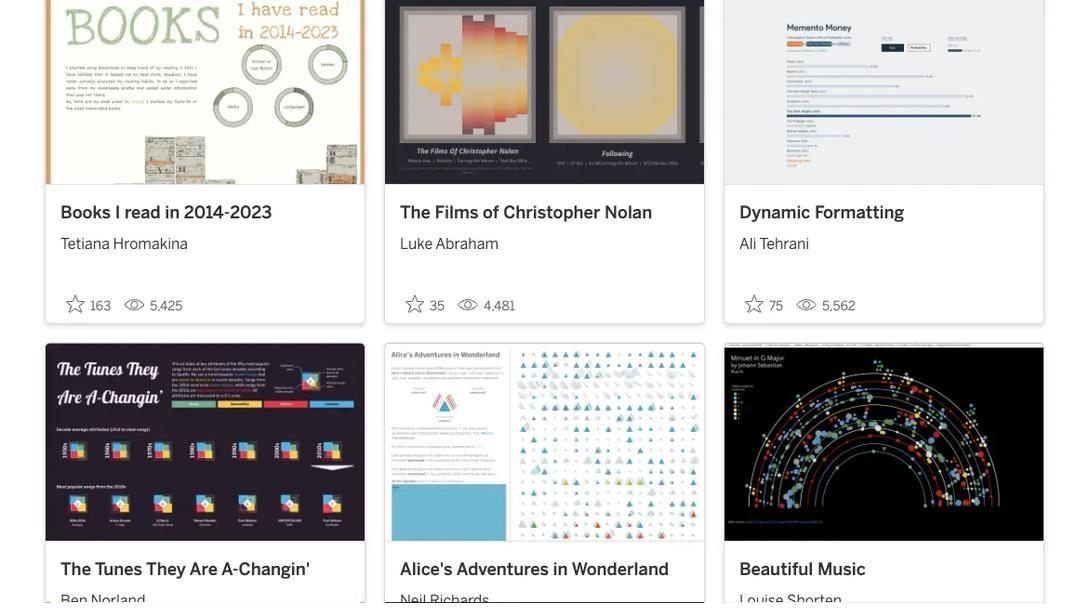 Task type: describe. For each thing, give the bounding box(es) containing it.
music
[[818, 560, 866, 580]]

alice's adventures in wonderland
[[400, 560, 669, 580]]

they
[[146, 560, 186, 580]]

5,425 views element
[[117, 291, 190, 321]]

books
[[60, 202, 111, 223]]

0 vertical spatial in
[[165, 202, 180, 223]]

read
[[125, 202, 161, 223]]

dynamic
[[740, 202, 811, 223]]

the for the tunes they are a-changin'
[[60, 560, 91, 580]]

tetiana
[[60, 235, 110, 253]]

are
[[190, 560, 218, 580]]

4,481 views element
[[450, 291, 523, 321]]

alice's adventures in wonderland link
[[400, 557, 689, 583]]

books i read in 2014-2023 link
[[60, 200, 350, 225]]

4,481
[[484, 299, 515, 314]]

a-
[[221, 560, 239, 580]]

films
[[435, 202, 479, 223]]

luke
[[400, 235, 433, 253]]

add favorite button containing 75
[[740, 289, 789, 320]]

dynamic formatting link
[[740, 200, 1029, 225]]

add favorite button for of
[[400, 289, 450, 320]]

books i read in 2014-2023
[[60, 202, 272, 223]]

ali tehrani
[[740, 235, 809, 253]]

dynamic formatting
[[740, 202, 904, 223]]

2014-
[[184, 202, 230, 223]]

75
[[769, 299, 783, 314]]

tehrani
[[760, 235, 809, 253]]

luke abraham link
[[400, 225, 689, 255]]

i
[[115, 202, 120, 223]]

ali
[[740, 235, 757, 253]]

of
[[483, 202, 499, 223]]

beautiful music
[[740, 560, 866, 580]]

christopher
[[503, 202, 600, 223]]

the tunes they are a-changin'
[[60, 560, 310, 580]]



Task type: locate. For each thing, give the bounding box(es) containing it.
5,562
[[822, 299, 856, 314]]

tetiana hromakina link
[[60, 225, 350, 255]]

nolan
[[605, 202, 652, 223]]

1 horizontal spatial add favorite button
[[400, 289, 450, 320]]

2 horizontal spatial add favorite button
[[740, 289, 789, 320]]

add favorite button containing 163
[[60, 289, 117, 320]]

1 horizontal spatial in
[[553, 560, 568, 580]]

add favorite button containing 35
[[400, 289, 450, 320]]

1 add favorite button from the left
[[60, 289, 117, 320]]

2 add favorite button from the left
[[400, 289, 450, 320]]

tunes
[[95, 560, 142, 580]]

0 horizontal spatial add favorite button
[[60, 289, 117, 320]]

alice's
[[400, 560, 453, 580]]

35
[[430, 299, 445, 314]]

adventures
[[456, 560, 549, 580]]

2023
[[230, 202, 272, 223]]

beautiful
[[740, 560, 813, 580]]

1 vertical spatial the
[[60, 560, 91, 580]]

0 horizontal spatial the
[[60, 560, 91, 580]]

in
[[165, 202, 180, 223], [553, 560, 568, 580]]

beautiful music link
[[740, 557, 1029, 583]]

wonderland
[[572, 560, 669, 580]]

abraham
[[436, 235, 499, 253]]

0 horizontal spatial in
[[165, 202, 180, 223]]

formatting
[[815, 202, 904, 223]]

0 vertical spatial the
[[400, 202, 431, 223]]

the for the films of christopher nolan
[[400, 202, 431, 223]]

the inside 'link'
[[60, 560, 91, 580]]

workbook thumbnail image
[[46, 0, 365, 184], [385, 0, 704, 184], [725, 0, 1044, 184], [46, 344, 365, 542], [385, 344, 704, 542], [725, 344, 1044, 542]]

1 vertical spatial in
[[553, 560, 568, 580]]

5,425
[[150, 299, 183, 314]]

the films of christopher nolan
[[400, 202, 652, 223]]

the
[[400, 202, 431, 223], [60, 560, 91, 580]]

Add Favorite button
[[60, 289, 117, 320], [400, 289, 450, 320], [740, 289, 789, 320]]

add favorite button down luke
[[400, 289, 450, 320]]

hromakina
[[113, 235, 188, 253]]

in right read in the top of the page
[[165, 202, 180, 223]]

ali tehrani link
[[740, 225, 1029, 255]]

add favorite button down ali tehrani
[[740, 289, 789, 320]]

the films of christopher nolan link
[[400, 200, 689, 225]]

add favorite button down tetiana
[[60, 289, 117, 320]]

changin'
[[239, 560, 310, 580]]

in right adventures at the bottom of page
[[553, 560, 568, 580]]

add favorite button for read
[[60, 289, 117, 320]]

luke abraham
[[400, 235, 499, 253]]

the left the tunes
[[60, 560, 91, 580]]

tetiana hromakina
[[60, 235, 188, 253]]

5,562 views element
[[789, 291, 863, 321]]

1 horizontal spatial the
[[400, 202, 431, 223]]

3 add favorite button from the left
[[740, 289, 789, 320]]

163
[[90, 299, 111, 314]]

the up luke
[[400, 202, 431, 223]]

the tunes they are a-changin' link
[[60, 557, 350, 583]]



Task type: vqa. For each thing, say whether or not it's contained in the screenshot.


